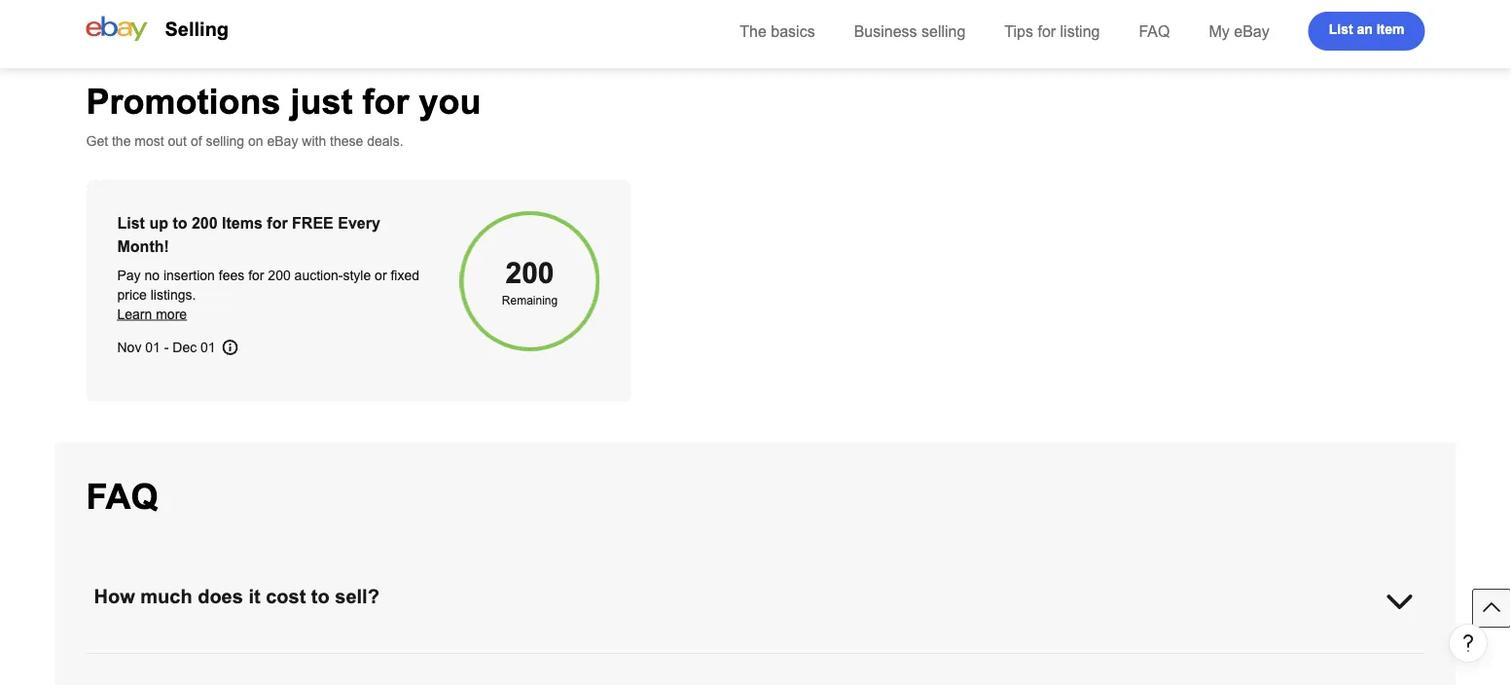Task type: vqa. For each thing, say whether or not it's contained in the screenshot.
200 Remaining
yes



Task type: locate. For each thing, give the bounding box(es) containing it.
01 right dec
[[201, 340, 216, 355]]

selling right of
[[206, 133, 244, 148]]

0 horizontal spatial list
[[117, 214, 145, 232]]

1 vertical spatial list
[[117, 214, 145, 232]]

2 horizontal spatial 200
[[506, 257, 554, 290]]

200
[[192, 214, 218, 232], [506, 257, 554, 290], [268, 268, 291, 283]]

0 vertical spatial faq
[[1139, 22, 1171, 40]]

for
[[1038, 22, 1056, 40], [363, 82, 409, 121], [267, 214, 288, 232], [248, 268, 264, 283]]

list up to 200 items for free every month!
[[117, 214, 380, 255]]

for right tips
[[1038, 22, 1056, 40]]

list left the an
[[1330, 22, 1354, 37]]

tips for listing
[[1005, 22, 1101, 40]]

the
[[740, 22, 767, 40]]

list
[[1330, 22, 1354, 37], [117, 214, 145, 232]]

listings.
[[151, 287, 196, 302]]

1 vertical spatial to
[[311, 586, 330, 607]]

auction-
[[295, 268, 343, 283]]

ebay right my at the right of the page
[[1235, 22, 1270, 40]]

up
[[149, 214, 168, 232]]

0 vertical spatial selling
[[922, 22, 966, 40]]

to right up
[[173, 214, 187, 232]]

1 horizontal spatial ebay
[[1235, 22, 1270, 40]]

1 horizontal spatial selling
[[922, 22, 966, 40]]

0 horizontal spatial 200
[[192, 214, 218, 232]]

more
[[156, 307, 187, 322]]

0 horizontal spatial selling
[[206, 133, 244, 148]]

of
[[191, 133, 202, 148]]

list for list up to 200 items for free every month!
[[117, 214, 145, 232]]

dec
[[173, 340, 197, 355]]

200 inside pay no insertion fees for 200 auction-style or fixed price listings. learn more
[[268, 268, 291, 283]]

faq
[[1139, 22, 1171, 40], [86, 477, 158, 516]]

for inside pay no insertion fees for 200 auction-style or fixed price listings. learn more
[[248, 268, 264, 283]]

for right the items
[[267, 214, 288, 232]]

200 left the items
[[192, 214, 218, 232]]

to right cost
[[311, 586, 330, 607]]

my
[[1210, 22, 1230, 40]]

business selling
[[854, 22, 966, 40]]

sell?
[[335, 586, 380, 607]]

1 horizontal spatial 200
[[268, 268, 291, 283]]

01 left -
[[145, 340, 160, 355]]

business
[[854, 22, 918, 40]]

nov
[[117, 340, 142, 355]]

0 vertical spatial to
[[173, 214, 187, 232]]

items
[[222, 214, 263, 232]]

no
[[145, 268, 160, 283]]

the
[[112, 133, 131, 148]]

listing
[[1061, 22, 1101, 40]]

out
[[168, 133, 187, 148]]

selling
[[165, 18, 229, 40]]

selling right business
[[922, 22, 966, 40]]

on
[[248, 133, 263, 148]]

1 vertical spatial faq
[[86, 477, 158, 516]]

1 horizontal spatial 01
[[201, 340, 216, 355]]

selling
[[922, 22, 966, 40], [206, 133, 244, 148]]

200 left "auction-"
[[268, 268, 291, 283]]

for inside list up to 200 items for free every month!
[[267, 214, 288, 232]]

ebay right the on
[[267, 133, 298, 148]]

most
[[135, 133, 164, 148]]

ebay
[[1235, 22, 1270, 40], [267, 133, 298, 148]]

promotions
[[86, 82, 281, 121]]

list inside list up to 200 items for free every month!
[[117, 214, 145, 232]]

0 horizontal spatial ebay
[[267, 133, 298, 148]]

1 horizontal spatial list
[[1330, 22, 1354, 37]]

0 horizontal spatial 01
[[145, 340, 160, 355]]

200 up remaining
[[506, 257, 554, 290]]

get the most out of selling on ebay with these deals.
[[86, 133, 404, 148]]

pay no insertion fees for 200 auction-style or fixed price listings. learn more
[[117, 268, 420, 322]]

get
[[86, 133, 108, 148]]

pay
[[117, 268, 141, 283]]

every
[[338, 214, 380, 232]]

0 vertical spatial list
[[1330, 22, 1354, 37]]

for right the "fees"
[[248, 268, 264, 283]]

nov 01 - dec 01
[[117, 340, 216, 355]]

month!
[[117, 238, 169, 255]]

01
[[145, 340, 160, 355], [201, 340, 216, 355]]

0 horizontal spatial to
[[173, 214, 187, 232]]

to
[[173, 214, 187, 232], [311, 586, 330, 607]]

list up month!
[[117, 214, 145, 232]]

-
[[164, 340, 169, 355]]



Task type: describe. For each thing, give the bounding box(es) containing it.
price
[[117, 287, 147, 302]]

learn
[[117, 307, 152, 322]]

help, opens dialogs image
[[1459, 634, 1479, 653]]

200 inside list up to 200 items for free every month!
[[192, 214, 218, 232]]

you
[[419, 82, 481, 121]]

how much does it cost to sell?
[[94, 586, 380, 607]]

for up deals.
[[363, 82, 409, 121]]

faq link
[[1139, 22, 1171, 40]]

basics
[[771, 22, 815, 40]]

list an item
[[1330, 22, 1405, 37]]

an
[[1358, 22, 1374, 37]]

insertion
[[164, 268, 215, 283]]

my ebay link
[[1210, 22, 1270, 40]]

1 vertical spatial ebay
[[267, 133, 298, 148]]

the basics link
[[740, 22, 815, 40]]

list an item link
[[1309, 12, 1426, 51]]

0 vertical spatial ebay
[[1235, 22, 1270, 40]]

free
[[292, 214, 334, 232]]

business selling link
[[854, 22, 966, 40]]

200 remaining
[[502, 257, 558, 307]]

promotions just for you
[[86, 82, 481, 121]]

1 vertical spatial selling
[[206, 133, 244, 148]]

cost
[[266, 586, 306, 607]]

with
[[302, 133, 326, 148]]

200 inside 200 remaining
[[506, 257, 554, 290]]

fixed
[[391, 268, 420, 283]]

my ebay
[[1210, 22, 1270, 40]]

these
[[330, 133, 363, 148]]

just
[[291, 82, 353, 121]]

it
[[249, 586, 261, 607]]

1 01 from the left
[[145, 340, 160, 355]]

deals.
[[367, 133, 404, 148]]

to inside list up to 200 items for free every month!
[[173, 214, 187, 232]]

1 horizontal spatial faq
[[1139, 22, 1171, 40]]

much
[[140, 586, 192, 607]]

0 horizontal spatial faq
[[86, 477, 158, 516]]

style
[[343, 268, 371, 283]]

or
[[375, 268, 387, 283]]

does
[[198, 586, 243, 607]]

how
[[94, 586, 135, 607]]

learn more link
[[117, 307, 187, 322]]

fees
[[219, 268, 245, 283]]

list for list an item
[[1330, 22, 1354, 37]]

2 01 from the left
[[201, 340, 216, 355]]

remaining
[[502, 294, 558, 307]]

the basics
[[740, 22, 815, 40]]

tips for listing link
[[1005, 22, 1101, 40]]

1 horizontal spatial to
[[311, 586, 330, 607]]

item
[[1377, 22, 1405, 37]]

tips
[[1005, 22, 1034, 40]]



